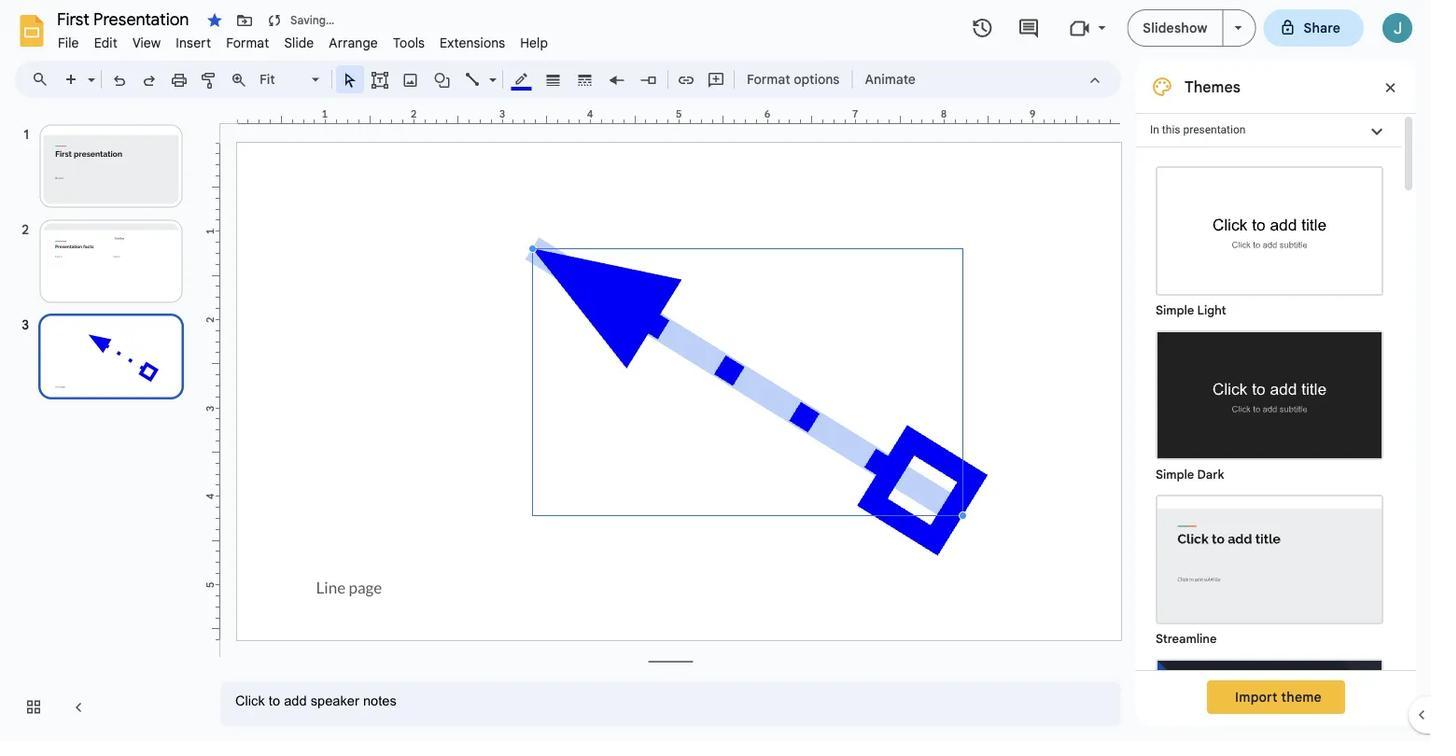 Task type: vqa. For each thing, say whether or not it's contained in the screenshot.
SELECT AN OBJECT TO ANIMATE button
no



Task type: locate. For each thing, give the bounding box(es) containing it.
simple left dark
[[1156, 467, 1194, 482]]

option group containing simple light
[[1136, 148, 1401, 741]]

Menus field
[[23, 66, 64, 92]]

share button
[[1264, 9, 1364, 47]]

animate button
[[857, 65, 924, 93]]

simple for simple dark
[[1156, 467, 1194, 482]]

presentation options image
[[1235, 26, 1242, 30]]

tools
[[393, 35, 425, 51]]

line dash list. line dash: dot selected. option
[[575, 66, 596, 92]]

import
[[1235, 689, 1278, 705]]

animate
[[865, 71, 916, 87]]

saving… button
[[261, 7, 339, 34]]

0 horizontal spatial format
[[226, 35, 269, 51]]

line end list. arrow style: hollow square selected. option
[[638, 66, 660, 92]]

insert
[[176, 35, 211, 51]]

focus image
[[1158, 661, 1382, 741]]

dark
[[1197, 467, 1225, 482]]

simple left light
[[1156, 303, 1194, 318]]

format down star checkbox at the left top of the page
[[226, 35, 269, 51]]

menu bar containing file
[[50, 24, 556, 55]]

saving…
[[290, 14, 334, 28]]

option group
[[1136, 148, 1401, 741]]

simple light
[[1156, 303, 1226, 318]]

file
[[58, 35, 79, 51]]

presentation
[[1183, 123, 1246, 136]]

2 simple from the top
[[1156, 467, 1194, 482]]

menu bar banner
[[0, 0, 1431, 741]]

option group inside themes section
[[1136, 148, 1401, 741]]

view menu item
[[125, 32, 168, 54]]

import theme button
[[1207, 681, 1345, 714]]

Rename text field
[[50, 7, 200, 30]]

1 horizontal spatial format
[[747, 71, 791, 87]]

1 simple from the top
[[1156, 303, 1194, 318]]

0 vertical spatial simple
[[1156, 303, 1194, 318]]

format left options
[[747, 71, 791, 87]]

view
[[132, 35, 161, 51]]

navigation
[[0, 106, 205, 741]]

slide menu item
[[277, 32, 322, 54]]

simple
[[1156, 303, 1194, 318], [1156, 467, 1194, 482]]

menu bar
[[50, 24, 556, 55]]

help menu item
[[513, 32, 556, 54]]

in
[[1150, 123, 1160, 136]]

themes application
[[0, 0, 1431, 741]]

tools menu item
[[386, 32, 432, 54]]

this
[[1162, 123, 1181, 136]]

format inside button
[[747, 71, 791, 87]]

0 vertical spatial format
[[226, 35, 269, 51]]

insert menu item
[[168, 32, 219, 54]]

1 vertical spatial format
[[747, 71, 791, 87]]

1 vertical spatial simple
[[1156, 467, 1194, 482]]

Zoom text field
[[257, 66, 309, 92]]

in this presentation tab
[[1136, 113, 1401, 148]]

format options
[[747, 71, 840, 87]]

format
[[226, 35, 269, 51], [747, 71, 791, 87]]

menu bar inside menu bar banner
[[50, 24, 556, 55]]

extensions
[[440, 35, 505, 51]]

border color: blue image
[[511, 66, 533, 91]]

import theme
[[1235, 689, 1322, 705]]

format inside menu item
[[226, 35, 269, 51]]



Task type: describe. For each thing, give the bounding box(es) containing it.
insert image image
[[400, 66, 422, 92]]

Simple Light radio
[[1147, 157, 1393, 741]]

theme
[[1282, 689, 1322, 705]]

simple for simple light
[[1156, 303, 1194, 318]]

line start list. arrow style: filled arrow selected. option
[[606, 66, 628, 92]]

edit menu item
[[86, 32, 125, 54]]

extensions menu item
[[432, 32, 513, 54]]

format options button
[[739, 65, 848, 93]]

slide
[[284, 35, 314, 51]]

file menu item
[[50, 32, 86, 54]]

simple dark
[[1156, 467, 1225, 482]]

slideshow
[[1143, 20, 1208, 36]]

in this presentation
[[1150, 123, 1246, 136]]

format menu item
[[219, 32, 277, 54]]

edit
[[94, 35, 118, 51]]

Zoom field
[[254, 66, 328, 94]]

new slide with layout image
[[83, 67, 95, 74]]

format for format options
[[747, 71, 791, 87]]

Star checkbox
[[202, 7, 228, 34]]

streamline
[[1156, 632, 1217, 647]]

options
[[794, 71, 840, 87]]

light
[[1197, 303, 1226, 318]]

shape image
[[432, 66, 453, 92]]

Simple Dark radio
[[1147, 321, 1393, 486]]

navigation inside themes application
[[0, 106, 205, 741]]

format for format
[[226, 35, 269, 51]]

themes section
[[1136, 61, 1416, 741]]

line weight list. 24px selected. option
[[543, 66, 564, 92]]

slideshow button
[[1127, 9, 1224, 47]]

Focus radio
[[1147, 650, 1393, 741]]

themes
[[1185, 77, 1241, 96]]

arrange
[[329, 35, 378, 51]]

share
[[1304, 20, 1341, 36]]

arrange menu item
[[322, 32, 386, 54]]

Streamline radio
[[1147, 486, 1393, 650]]

help
[[520, 35, 548, 51]]

main toolbar
[[55, 65, 925, 94]]



